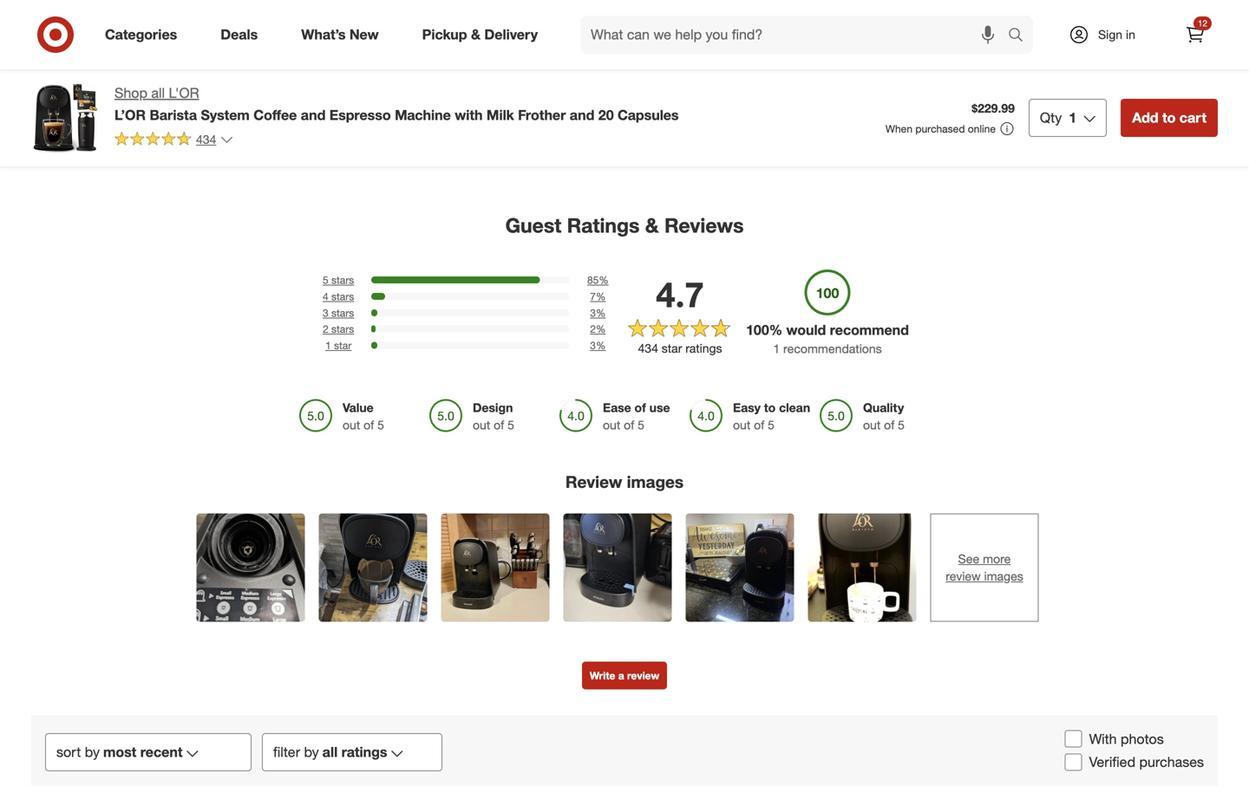 Task type: describe. For each thing, give the bounding box(es) containing it.
cup
[[1032, 34, 1055, 49]]

out inside ease of use out of 5
[[603, 418, 621, 433]]

of left use
[[635, 400, 646, 416]]

instant
[[97, 34, 133, 49]]

most
[[103, 745, 136, 761]]

search
[[1000, 28, 1042, 45]]

2 stars
[[323, 323, 354, 336]]

add to cart
[[1132, 109, 1207, 126]]

pickup & delivery link
[[407, 16, 560, 54]]

12
[[1198, 18, 1208, 29]]

easy
[[733, 400, 761, 416]]

photos
[[1121, 731, 1164, 748]]

stars for 4 stars
[[331, 290, 354, 303]]

long
[[855, 34, 882, 49]]

system
[[201, 107, 250, 124]]

value out of 5
[[343, 400, 384, 433]]

of inside quality out of 5
[[884, 418, 895, 433]]

water down denali
[[927, 79, 958, 94]]

verified purchases
[[1089, 755, 1204, 771]]

$89.99 breville lift & look long slot 4 slice toaster white bta630xl
[[750, 18, 888, 79]]

see more review images button
[[931, 514, 1039, 622]]

what's
[[301, 26, 346, 43]]

easy to clean out of 5
[[733, 400, 810, 433]]

20
[[599, 107, 614, 124]]

by for sort by
[[85, 745, 100, 761]]

1 horizontal spatial all
[[322, 745, 338, 761]]

standard
[[1011, 64, 1060, 79]]

more
[[468, 34, 496, 49]]

coffee
[[254, 107, 297, 124]]

water inside $179.99 brita hub instant powerful countertop water filtration - 87340 sponsored
[[42, 64, 73, 79]]

1 inside the 100 % would recommend 1 recommendations
[[773, 341, 780, 357]]

$329.99 reg $449.99
[[1104, 18, 1159, 47]]

sign in link
[[1054, 16, 1163, 54]]

breville for lift
[[750, 34, 789, 49]]

look
[[824, 34, 851, 49]]

all inside shop all l'or l'or barista system coffee and espresso machine with milk frother and 20 capsules
[[151, 85, 165, 102]]

1 and from the left
[[301, 107, 326, 124]]

deals
[[221, 26, 258, 43]]

with
[[1089, 731, 1117, 748]]

With photos checkbox
[[1065, 731, 1083, 749]]

write
[[590, 670, 616, 683]]

stars for 5 stars
[[331, 274, 354, 287]]

verified
[[1089, 755, 1136, 771]]

steel
[[448, 49, 475, 64]]

to for cart
[[1163, 109, 1176, 126]]

a
[[439, 34, 447, 49]]

% for 5 stars
[[599, 274, 609, 287]]

3 for 1 star
[[590, 339, 596, 352]]

categories link
[[90, 16, 199, 54]]

hub
[[71, 34, 93, 49]]

434 for 434
[[196, 132, 216, 147]]

pickup
[[422, 26, 467, 43]]

$449.99
[[1122, 34, 1159, 47]]

% inside the 100 % would recommend 1 recommendations
[[769, 322, 783, 339]]

4 stars
[[323, 290, 354, 303]]

sort
[[56, 745, 81, 761]]

image of l'or barista system coffee and espresso machine with milk frother and 20 capsules image
[[31, 83, 101, 153]]

toaster for more
[[479, 49, 518, 64]]

100 % would recommend 1 recommendations
[[746, 322, 909, 357]]

12 link
[[1177, 16, 1215, 54]]

sponsored for filtration
[[42, 79, 93, 92]]

ease of use out of 5
[[603, 400, 670, 433]]

7 %
[[590, 290, 606, 303]]

images inside see more review images
[[984, 569, 1024, 584]]

$99.99
[[219, 18, 255, 34]]

sort by most recent
[[56, 745, 183, 761]]

capsules
[[618, 107, 679, 124]]

when
[[886, 122, 913, 135]]

categories
[[105, 26, 177, 43]]

What can we help you find? suggestions appear below search field
[[580, 16, 1013, 54]]

purchased
[[916, 122, 965, 135]]

white
[[857, 49, 888, 64]]

2 horizontal spatial 1
[[1069, 109, 1077, 126]]

Verified purchases checkbox
[[1065, 754, 1083, 772]]

$329.99
[[1104, 18, 1147, 34]]

4 inside $89.99 breville lift & look long slot 4 slice toaster white bta630xl
[[774, 49, 781, 64]]

$99.99 breville 56oz the crystal clean glass electric kettle bke595xl
[[219, 18, 353, 79]]

out for design out of 5
[[473, 418, 490, 433]]

5 inside quality out of 5
[[898, 418, 905, 433]]

online
[[968, 122, 996, 135]]

add to cart button
[[1121, 99, 1218, 137]]

guest review image 3 of 12, zoom in image
[[441, 514, 550, 622]]

guest review image 2 of 12, zoom in image
[[319, 514, 427, 622]]

% for 3 stars
[[596, 307, 606, 320]]

the
[[291, 34, 312, 49]]

1 star
[[325, 339, 352, 352]]

bta630xl
[[750, 64, 806, 79]]

85
[[587, 274, 599, 287]]

barista
[[150, 107, 197, 124]]

guest
[[505, 214, 562, 238]]

% for 1 star
[[596, 339, 606, 352]]

l'or
[[169, 85, 199, 102]]

when purchased online
[[886, 122, 996, 135]]

shop all l'or l'or barista system coffee and espresso machine with milk frother and 20 capsules
[[115, 85, 679, 124]]

filter
[[273, 745, 300, 761]]

guest review image 5 of 12, zoom in image
[[686, 514, 794, 622]]

5 inside value out of 5
[[378, 418, 384, 433]]

3 stars
[[323, 307, 354, 320]]

of inside the "design out of 5"
[[494, 418, 504, 433]]

pitcher
[[999, 49, 1037, 64]]

$169.99
[[573, 18, 616, 34]]

recent
[[140, 745, 183, 761]]

7
[[590, 290, 596, 303]]

of inside easy to clean out of 5
[[754, 418, 765, 433]]

6-
[[1021, 34, 1032, 49]]

85 %
[[587, 274, 609, 287]]

2 for 2 stars
[[323, 323, 329, 336]]

design
[[473, 400, 513, 416]]

design out of 5
[[473, 400, 514, 433]]

clean
[[779, 400, 810, 416]]

by for filter by
[[304, 745, 319, 761]]

$89.99 for $89.99 breville lift & look long slot 4 slice toaster white bta630xl
[[750, 18, 786, 34]]

what's new link
[[287, 16, 401, 54]]

5 inside ease of use out of 5
[[638, 418, 645, 433]]

breville for a
[[396, 34, 435, 49]]

434 link
[[115, 131, 234, 151]]

sign
[[1099, 27, 1123, 42]]

add
[[1132, 109, 1159, 126]]

toaster for look
[[814, 49, 854, 64]]

$179.99
[[42, 18, 85, 34]]



Task type: locate. For each thing, give the bounding box(es) containing it.
0 horizontal spatial slice
[[510, 34, 536, 49]]

electric
[[287, 49, 328, 64]]

see
[[958, 552, 980, 567]]

1 horizontal spatial filter
[[991, 34, 1017, 49]]

by right sort
[[85, 745, 100, 761]]

write a review
[[590, 670, 660, 683]]

1 vertical spatial all
[[322, 745, 338, 761]]

ratings right filter
[[342, 745, 387, 761]]

1 right the qty
[[1069, 109, 1077, 126]]

$169.99 reg $259.99 sale
[[573, 18, 651, 47]]

0 vertical spatial 434
[[196, 132, 216, 147]]

sponsored inside $89.99 breville a bit more 2 slice stainless steel toaster sponsored
[[396, 64, 447, 77]]

star down the "2 stars"
[[334, 339, 352, 352]]

breville up bta630xl
[[750, 34, 789, 49]]

toaster right lift
[[814, 49, 854, 64]]

& right lift
[[813, 34, 821, 49]]

0 horizontal spatial 4
[[323, 290, 329, 303]]

% for 4 stars
[[596, 290, 606, 303]]

1 horizontal spatial reg
[[1104, 34, 1119, 47]]

ratings down the 4.7
[[686, 341, 722, 356]]

434 down system
[[196, 132, 216, 147]]

2 breville from the left
[[396, 34, 435, 49]]

4 right the slot
[[774, 49, 781, 64]]

water
[[956, 34, 987, 49], [964, 49, 996, 64], [42, 64, 73, 79], [927, 79, 958, 94]]

1 toaster from the left
[[479, 49, 518, 64]]

review
[[946, 569, 981, 584], [627, 670, 660, 683]]

brita
[[42, 34, 67, 49], [927, 34, 952, 49]]

- inside brita water filter 6-cup denali water pitcher dispenser with standard water filter - teal
[[992, 79, 996, 94]]

ease
[[603, 400, 631, 416]]

2
[[500, 34, 506, 49], [323, 323, 329, 336], [590, 323, 596, 336]]

0 vertical spatial filter
[[991, 34, 1017, 49]]

search button
[[1000, 16, 1042, 57]]

to for clean
[[764, 400, 776, 416]]

- left teal
[[992, 79, 996, 94]]

$89.99 breville a bit more 2 slice stainless steel toaster sponsored
[[396, 18, 536, 77]]

pickup & delivery
[[422, 26, 538, 43]]

0 horizontal spatial review
[[627, 670, 660, 683]]

434 for 434 star ratings
[[638, 341, 658, 356]]

guest review image 1 of 12, zoom in image
[[197, 514, 305, 622]]

2 inside $89.99 breville a bit more 2 slice stainless steel toaster sponsored
[[500, 34, 506, 49]]

frother
[[518, 107, 566, 124]]

sponsored
[[396, 64, 447, 77], [42, 79, 93, 92]]

0 vertical spatial images
[[627, 472, 684, 492]]

1 horizontal spatial to
[[1163, 109, 1176, 126]]

1 horizontal spatial images
[[984, 569, 1024, 584]]

1 vertical spatial ratings
[[342, 745, 387, 761]]

with inside brita water filter 6-cup denali water pitcher dispenser with standard water filter - teal
[[985, 64, 1008, 79]]

kettle
[[219, 64, 250, 79]]

0 vertical spatial all
[[151, 85, 165, 102]]

1 horizontal spatial $89.99
[[750, 18, 786, 34]]

4 up 3 stars
[[323, 290, 329, 303]]

0 horizontal spatial with
[[455, 107, 483, 124]]

lift
[[793, 34, 810, 49]]

guest review image 6 of 12, zoom in image
[[808, 514, 917, 622]]

1 horizontal spatial 2
[[500, 34, 506, 49]]

use
[[650, 400, 670, 416]]

to right add on the top
[[1163, 109, 1176, 126]]

and left 20
[[570, 107, 595, 124]]

see more review images
[[946, 552, 1024, 584]]

with up "$229.99"
[[985, 64, 1008, 79]]

0 vertical spatial 4
[[774, 49, 781, 64]]

slice inside $89.99 breville lift & look long slot 4 slice toaster white bta630xl
[[785, 49, 811, 64]]

2 and from the left
[[570, 107, 595, 124]]

guest ratings & reviews
[[505, 214, 744, 238]]

0 horizontal spatial brita
[[42, 34, 67, 49]]

with inside shop all l'or l'or barista system coffee and espresso machine with milk frother and 20 capsules
[[455, 107, 483, 124]]

3 stars from the top
[[331, 307, 354, 320]]

brita left hub
[[42, 34, 67, 49]]

& inside "pickup & delivery" link
[[471, 26, 481, 43]]

breville inside $99.99 breville 56oz the crystal clean glass electric kettle bke595xl
[[219, 34, 258, 49]]

reg for $169.99
[[573, 34, 588, 47]]

3 breville from the left
[[750, 34, 789, 49]]

out down quality
[[863, 418, 881, 433]]

2 out from the left
[[473, 418, 490, 433]]

1 breville from the left
[[219, 34, 258, 49]]

quality out of 5
[[863, 400, 905, 433]]

& inside $89.99 breville lift & look long slot 4 slice toaster white bta630xl
[[813, 34, 821, 49]]

out inside easy to clean out of 5
[[733, 418, 751, 433]]

brita inside brita water filter 6-cup denali water pitcher dispenser with standard water filter - teal
[[927, 34, 952, 49]]

sponsored for stainless
[[396, 64, 447, 77]]

$89.99 up stainless
[[396, 18, 432, 34]]

and right coffee
[[301, 107, 326, 124]]

3 for 3 stars
[[590, 307, 596, 320]]

star down the 4.7
[[662, 341, 682, 356]]

of
[[635, 400, 646, 416], [364, 418, 374, 433], [494, 418, 504, 433], [624, 418, 634, 433], [754, 418, 765, 433], [884, 418, 895, 433]]

powerful
[[42, 49, 89, 64]]

1 vertical spatial images
[[984, 569, 1024, 584]]

3 up the "2 stars"
[[323, 307, 329, 320]]

out inside the "design out of 5"
[[473, 418, 490, 433]]

breville inside $89.99 breville lift & look long slot 4 slice toaster white bta630xl
[[750, 34, 789, 49]]

5 out from the left
[[863, 418, 881, 433]]

3 % for star
[[590, 339, 606, 352]]

0 horizontal spatial filter
[[962, 79, 988, 94]]

1 $89.99 from the left
[[396, 18, 432, 34]]

2 $89.99 from the left
[[750, 18, 786, 34]]

write a review button
[[582, 662, 667, 690]]

of inside value out of 5
[[364, 418, 374, 433]]

1 horizontal spatial -
[[992, 79, 996, 94]]

2 for 2 %
[[590, 323, 596, 336]]

water right denali
[[964, 49, 996, 64]]

out down value
[[343, 418, 360, 433]]

review down see
[[946, 569, 981, 584]]

out inside quality out of 5
[[863, 418, 881, 433]]

- inside $179.99 brita hub instant powerful countertop water filtration - 87340 sponsored
[[127, 64, 131, 79]]

0 horizontal spatial sponsored
[[42, 79, 93, 92]]

1 horizontal spatial review
[[946, 569, 981, 584]]

434 up use
[[638, 341, 658, 356]]

0 horizontal spatial star
[[334, 339, 352, 352]]

1 horizontal spatial by
[[304, 745, 319, 761]]

3 % for stars
[[590, 307, 606, 320]]

4 stars from the top
[[331, 323, 354, 336]]

1 horizontal spatial 1
[[773, 341, 780, 357]]

2 toaster from the left
[[814, 49, 854, 64]]

filtration
[[77, 64, 123, 79]]

toaster inside $89.99 breville lift & look long slot 4 slice toaster white bta630xl
[[814, 49, 854, 64]]

1 vertical spatial to
[[764, 400, 776, 416]]

with left the milk
[[455, 107, 483, 124]]

0 horizontal spatial to
[[764, 400, 776, 416]]

1 vertical spatial 3 %
[[590, 339, 606, 352]]

1 out from the left
[[343, 418, 360, 433]]

of down ease
[[624, 418, 634, 433]]

slot
[[750, 49, 771, 64]]

1 horizontal spatial brita
[[927, 34, 952, 49]]

water down hub
[[42, 64, 73, 79]]

3 down 2 %
[[590, 339, 596, 352]]

of down value
[[364, 418, 374, 433]]

review for write a review
[[627, 670, 660, 683]]

clean
[[219, 49, 250, 64]]

1 vertical spatial filter
[[962, 79, 988, 94]]

2 brita from the left
[[927, 34, 952, 49]]

0 vertical spatial review
[[946, 569, 981, 584]]

3 out from the left
[[603, 418, 621, 433]]

1 horizontal spatial slice
[[785, 49, 811, 64]]

1 left recommendations
[[773, 341, 780, 357]]

2 right "more"
[[500, 34, 506, 49]]

1 horizontal spatial ratings
[[686, 341, 722, 356]]

out down easy
[[733, 418, 751, 433]]

1 horizontal spatial star
[[662, 341, 682, 356]]

1 horizontal spatial 434
[[638, 341, 658, 356]]

brita inside $179.99 brita hub instant powerful countertop water filtration - 87340 sponsored
[[42, 34, 67, 49]]

2 by from the left
[[304, 745, 319, 761]]

all down 87340
[[151, 85, 165, 102]]

stars for 2 stars
[[331, 323, 354, 336]]

out for value out of 5
[[343, 418, 360, 433]]

breville up kettle
[[219, 34, 258, 49]]

56oz
[[262, 34, 288, 49]]

$259.99
[[591, 34, 628, 47]]

what's new
[[301, 26, 379, 43]]

espresso
[[330, 107, 391, 124]]

out for quality out of 5
[[863, 418, 881, 433]]

1 stars from the top
[[331, 274, 354, 287]]

denali
[[927, 49, 961, 64]]

0 horizontal spatial images
[[627, 472, 684, 492]]

images right review
[[627, 472, 684, 492]]

ratings
[[686, 341, 722, 356], [342, 745, 387, 761]]

0 vertical spatial sponsored
[[396, 64, 447, 77]]

images
[[627, 472, 684, 492], [984, 569, 1024, 584]]

0 vertical spatial to
[[1163, 109, 1176, 126]]

filter left 6-
[[991, 34, 1017, 49]]

recommend
[[830, 322, 909, 339]]

5 inside easy to clean out of 5
[[768, 418, 775, 433]]

toaster inside $89.99 breville a bit more 2 slice stainless steel toaster sponsored
[[479, 49, 518, 64]]

2 3 % from the top
[[590, 339, 606, 352]]

5 inside the "design out of 5"
[[508, 418, 514, 433]]

all right filter
[[322, 745, 338, 761]]

3 % down 2 %
[[590, 339, 606, 352]]

0 horizontal spatial and
[[301, 107, 326, 124]]

purchases
[[1140, 755, 1204, 771]]

0 horizontal spatial $89.99
[[396, 18, 432, 34]]

guest review image 4 of 12, zoom in image
[[564, 514, 672, 622]]

toaster down the delivery
[[479, 49, 518, 64]]

of down quality
[[884, 418, 895, 433]]

0 horizontal spatial by
[[85, 745, 100, 761]]

1 horizontal spatial toaster
[[814, 49, 854, 64]]

reg inside $169.99 reg $259.99 sale
[[573, 34, 588, 47]]

sale
[[631, 34, 651, 47]]

toaster
[[479, 49, 518, 64], [814, 49, 854, 64]]

1 vertical spatial with
[[455, 107, 483, 124]]

star
[[334, 339, 352, 352], [662, 341, 682, 356]]

0 horizontal spatial 1
[[325, 339, 331, 352]]

% for 2 stars
[[596, 323, 606, 336]]

2 horizontal spatial breville
[[750, 34, 789, 49]]

reviews
[[665, 214, 744, 238]]

review inside see more review images
[[946, 569, 981, 584]]

$179.99 brita hub instant powerful countertop water filtration - 87340 sponsored
[[42, 18, 168, 92]]

ratings
[[567, 214, 640, 238]]

stars up 3 stars
[[331, 290, 354, 303]]

1 vertical spatial sponsored
[[42, 79, 93, 92]]

images down more at right bottom
[[984, 569, 1024, 584]]

review for see more review images
[[946, 569, 981, 584]]

-
[[127, 64, 131, 79], [992, 79, 996, 94]]

slice right the slot
[[785, 49, 811, 64]]

3
[[323, 307, 329, 320], [590, 307, 596, 320], [590, 339, 596, 352]]

1 reg from the left
[[573, 34, 588, 47]]

0 vertical spatial with
[[985, 64, 1008, 79]]

qty 1
[[1040, 109, 1077, 126]]

teal
[[1000, 79, 1021, 94]]

3 % down 7 %
[[590, 307, 606, 320]]

1 3 % from the top
[[590, 307, 606, 320]]

milk
[[487, 107, 514, 124]]

out down design
[[473, 418, 490, 433]]

slice right "more"
[[510, 34, 536, 49]]

out down ease
[[603, 418, 621, 433]]

0 vertical spatial ratings
[[686, 341, 722, 356]]

to inside button
[[1163, 109, 1176, 126]]

star for 1
[[334, 339, 352, 352]]

more
[[983, 552, 1011, 567]]

434
[[196, 132, 216, 147], [638, 341, 658, 356]]

out inside value out of 5
[[343, 418, 360, 433]]

1
[[1069, 109, 1077, 126], [325, 339, 331, 352], [773, 341, 780, 357]]

4 out from the left
[[733, 418, 751, 433]]

stars up 4 stars
[[331, 274, 354, 287]]

0 horizontal spatial 434
[[196, 132, 216, 147]]

0 horizontal spatial ratings
[[342, 745, 387, 761]]

- up shop
[[127, 64, 131, 79]]

1 horizontal spatial 4
[[774, 49, 781, 64]]

reg left $259.99
[[573, 34, 588, 47]]

machine
[[395, 107, 451, 124]]

breville inside $89.99 breville a bit more 2 slice stainless steel toaster sponsored
[[396, 34, 435, 49]]

2 horizontal spatial 2
[[590, 323, 596, 336]]

of down design
[[494, 418, 504, 433]]

new
[[350, 26, 379, 43]]

reg for $329.99
[[1104, 34, 1119, 47]]

100
[[746, 322, 769, 339]]

out
[[343, 418, 360, 433], [473, 418, 490, 433], [603, 418, 621, 433], [733, 418, 751, 433], [863, 418, 881, 433]]

value
[[343, 400, 374, 416]]

87340
[[135, 64, 168, 79]]

434 star ratings
[[638, 341, 722, 356]]

reg inside $329.99 reg $449.99
[[1104, 34, 1119, 47]]

0 horizontal spatial toaster
[[479, 49, 518, 64]]

0 horizontal spatial -
[[127, 64, 131, 79]]

1 brita from the left
[[42, 34, 67, 49]]

slice
[[510, 34, 536, 49], [785, 49, 811, 64]]

sign in
[[1099, 27, 1136, 42]]

1 horizontal spatial &
[[645, 214, 659, 238]]

review images
[[566, 472, 684, 492]]

$89.99 inside $89.99 breville a bit more 2 slice stainless steel toaster sponsored
[[396, 18, 432, 34]]

stars for 3 stars
[[331, 307, 354, 320]]

$89.99 up the slot
[[750, 18, 786, 34]]

of down easy
[[754, 418, 765, 433]]

0 horizontal spatial all
[[151, 85, 165, 102]]

sponsored down a
[[396, 64, 447, 77]]

& right the ratings
[[645, 214, 659, 238]]

review inside "button"
[[627, 670, 660, 683]]

to inside easy to clean out of 5
[[764, 400, 776, 416]]

stainless
[[396, 49, 444, 64]]

reg left 'in'
[[1104, 34, 1119, 47]]

1 down the "2 stars"
[[325, 339, 331, 352]]

slice inside $89.99 breville a bit more 2 slice stainless steel toaster sponsored
[[510, 34, 536, 49]]

to right easy
[[764, 400, 776, 416]]

2 stars from the top
[[331, 290, 354, 303]]

review right a
[[627, 670, 660, 683]]

filter up "$229.99"
[[962, 79, 988, 94]]

1 horizontal spatial and
[[570, 107, 595, 124]]

star for 434
[[662, 341, 682, 356]]

1 vertical spatial 434
[[638, 341, 658, 356]]

sponsored down powerful
[[42, 79, 93, 92]]

breville for 56oz
[[219, 34, 258, 49]]

$89.99 for $89.99 breville a bit more 2 slice stainless steel toaster sponsored
[[396, 18, 432, 34]]

water up dispenser
[[956, 34, 987, 49]]

stars
[[331, 274, 354, 287], [331, 290, 354, 303], [331, 307, 354, 320], [331, 323, 354, 336]]

1 horizontal spatial breville
[[396, 34, 435, 49]]

& right bit
[[471, 26, 481, 43]]

brita up dispenser
[[927, 34, 952, 49]]

2 down 7
[[590, 323, 596, 336]]

filter
[[991, 34, 1017, 49], [962, 79, 988, 94]]

by right filter
[[304, 745, 319, 761]]

breville left a
[[396, 34, 435, 49]]

1 by from the left
[[85, 745, 100, 761]]

0 horizontal spatial 2
[[323, 323, 329, 336]]

0 vertical spatial 3 %
[[590, 307, 606, 320]]

stars down 3 stars
[[331, 323, 354, 336]]

$89.99 inside $89.99 breville lift & look long slot 4 slice toaster white bta630xl
[[750, 18, 786, 34]]

1 horizontal spatial with
[[985, 64, 1008, 79]]

1 vertical spatial 4
[[323, 290, 329, 303]]

0 horizontal spatial reg
[[573, 34, 588, 47]]

0 horizontal spatial &
[[471, 26, 481, 43]]

stars up the "2 stars"
[[331, 307, 354, 320]]

0 horizontal spatial breville
[[219, 34, 258, 49]]

1 vertical spatial review
[[627, 670, 660, 683]]

3 down 7
[[590, 307, 596, 320]]

1 horizontal spatial sponsored
[[396, 64, 447, 77]]

2 reg from the left
[[1104, 34, 1119, 47]]

2 horizontal spatial &
[[813, 34, 821, 49]]

sponsored inside $179.99 brita hub instant powerful countertop water filtration - 87340 sponsored
[[42, 79, 93, 92]]

2 down 3 stars
[[323, 323, 329, 336]]



Task type: vqa. For each thing, say whether or not it's contained in the screenshot.


